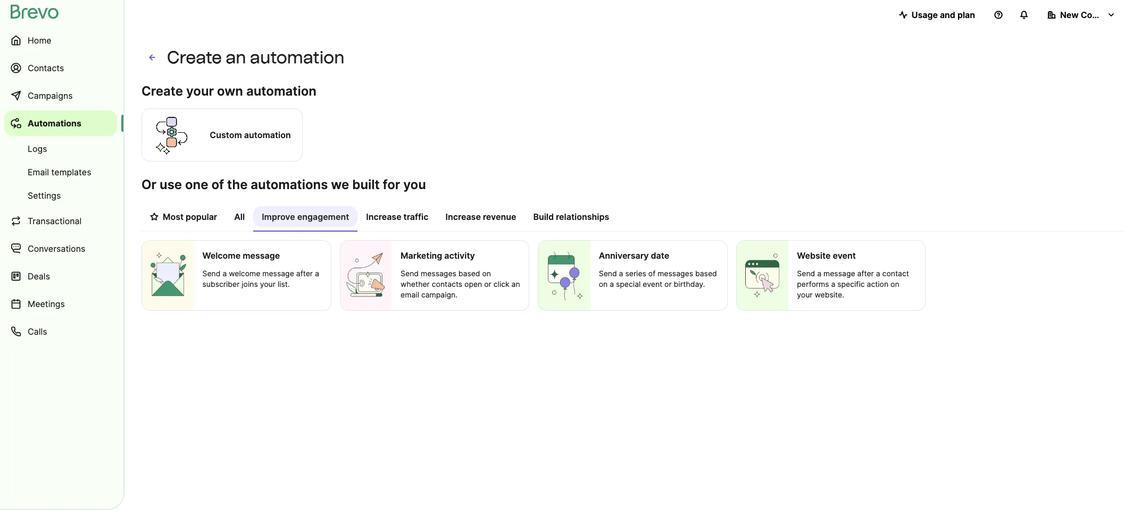 Task type: vqa. For each thing, say whether or not it's contained in the screenshot.
booking
no



Task type: locate. For each thing, give the bounding box(es) containing it.
1 vertical spatial of
[[649, 269, 656, 278]]

an up own
[[226, 47, 246, 68]]

0 vertical spatial of
[[211, 177, 224, 193]]

send a message after a contact performs a specific action on your website.
[[797, 269, 909, 300]]

1 vertical spatial create
[[142, 84, 183, 99]]

an
[[226, 47, 246, 68], [512, 280, 520, 289]]

the
[[227, 177, 248, 193]]

of right series
[[649, 269, 656, 278]]

logs
[[28, 144, 47, 154]]

and
[[940, 10, 956, 20]]

traffic
[[404, 212, 429, 222]]

create your own automation
[[142, 84, 317, 99]]

tab list containing most popular
[[142, 206, 1124, 232]]

0 vertical spatial your
[[186, 84, 214, 99]]

0 horizontal spatial of
[[211, 177, 224, 193]]

2 or from the left
[[665, 280, 672, 289]]

1 vertical spatial your
[[260, 280, 276, 289]]

create
[[167, 47, 222, 68], [142, 84, 183, 99]]

an right click
[[512, 280, 520, 289]]

after inside send a message after a contact performs a specific action on your website.
[[857, 269, 874, 278]]

based up birthday.
[[695, 269, 717, 278]]

your left list.
[[260, 280, 276, 289]]

1 horizontal spatial based
[[695, 269, 717, 278]]

website.
[[815, 291, 844, 300]]

2 send from the left
[[401, 269, 419, 278]]

1 or from the left
[[484, 280, 492, 289]]

joins
[[242, 280, 258, 289]]

send up special
[[599, 269, 617, 278]]

website event
[[797, 251, 856, 261]]

automations
[[251, 177, 328, 193]]

2 horizontal spatial your
[[797, 291, 813, 300]]

increase revenue link
[[437, 206, 525, 231]]

your
[[186, 84, 214, 99], [260, 280, 276, 289], [797, 291, 813, 300]]

0 vertical spatial event
[[833, 251, 856, 261]]

1 vertical spatial automation
[[246, 84, 317, 99]]

event
[[833, 251, 856, 261], [643, 280, 663, 289]]

send for welcome message
[[202, 269, 221, 278]]

list.
[[278, 280, 290, 289]]

send inside send a message after a contact performs a specific action on your website.
[[797, 269, 815, 278]]

2 increase from the left
[[446, 212, 481, 222]]

improve engagement
[[262, 212, 349, 222]]

1 messages from the left
[[421, 269, 456, 278]]

welcome
[[202, 251, 241, 261]]

increase left the revenue
[[446, 212, 481, 222]]

website
[[797, 251, 831, 261]]

1 horizontal spatial of
[[649, 269, 656, 278]]

new
[[1060, 10, 1079, 20]]

1 horizontal spatial on
[[599, 280, 608, 289]]

specific
[[838, 280, 865, 289]]

a
[[223, 269, 227, 278], [315, 269, 319, 278], [619, 269, 623, 278], [817, 269, 822, 278], [876, 269, 880, 278], [610, 280, 614, 289], [831, 280, 836, 289]]

0 horizontal spatial or
[[484, 280, 492, 289]]

or left birthday.
[[665, 280, 672, 289]]

of left the at top
[[211, 177, 224, 193]]

2 horizontal spatial on
[[891, 280, 900, 289]]

message
[[243, 251, 280, 261], [262, 269, 294, 278], [824, 269, 855, 278]]

1 send from the left
[[202, 269, 221, 278]]

create for create an automation
[[167, 47, 222, 68]]

2 based from the left
[[695, 269, 717, 278]]

3 send from the left
[[599, 269, 617, 278]]

event down series
[[643, 280, 663, 289]]

you
[[403, 177, 426, 193]]

0 horizontal spatial event
[[643, 280, 663, 289]]

send inside send a series of messages based on a special event or birthday.
[[599, 269, 617, 278]]

your inside send a message after a contact performs a specific action on your website.
[[797, 291, 813, 300]]

0 horizontal spatial messages
[[421, 269, 456, 278]]

2 after from the left
[[857, 269, 874, 278]]

marketing
[[401, 251, 442, 261]]

relationships
[[556, 212, 609, 222]]

on
[[482, 269, 491, 278], [599, 280, 608, 289], [891, 280, 900, 289]]

messages inside send a series of messages based on a special event or birthday.
[[658, 269, 693, 278]]

based up 'open'
[[459, 269, 480, 278]]

send a welcome message after a subscriber joins your list.
[[202, 269, 319, 289]]

increase left the traffic
[[366, 212, 402, 222]]

after inside 'send a welcome message after a subscriber joins your list.'
[[296, 269, 313, 278]]

1 horizontal spatial or
[[665, 280, 672, 289]]

conversations
[[28, 244, 85, 254]]

settings
[[28, 190, 61, 201]]

messages up birthday.
[[658, 269, 693, 278]]

2 messages from the left
[[658, 269, 693, 278]]

build
[[533, 212, 554, 222]]

or
[[484, 280, 492, 289], [665, 280, 672, 289]]

event up 'specific'
[[833, 251, 856, 261]]

after
[[296, 269, 313, 278], [857, 269, 874, 278]]

0 horizontal spatial after
[[296, 269, 313, 278]]

tab list
[[142, 206, 1124, 232]]

message up 'specific'
[[824, 269, 855, 278]]

we
[[331, 177, 349, 193]]

automation inside button
[[244, 130, 291, 140]]

contact
[[883, 269, 909, 278]]

send up subscriber
[[202, 269, 221, 278]]

welcome
[[229, 269, 260, 278]]

your left own
[[186, 84, 214, 99]]

own
[[217, 84, 243, 99]]

1 horizontal spatial your
[[260, 280, 276, 289]]

your inside 'send a welcome message after a subscriber joins your list.'
[[260, 280, 276, 289]]

0 horizontal spatial based
[[459, 269, 480, 278]]

welcome message
[[202, 251, 280, 261]]

on inside send a series of messages based on a special event or birthday.
[[599, 280, 608, 289]]

0 horizontal spatial an
[[226, 47, 246, 68]]

1 horizontal spatial messages
[[658, 269, 693, 278]]

send for website event
[[797, 269, 815, 278]]

new company button
[[1039, 4, 1124, 26]]

1 horizontal spatial after
[[857, 269, 874, 278]]

send up whether
[[401, 269, 419, 278]]

0 horizontal spatial on
[[482, 269, 491, 278]]

1 horizontal spatial increase
[[446, 212, 481, 222]]

send up performs
[[797, 269, 815, 278]]

messages up contacts
[[421, 269, 456, 278]]

all
[[234, 212, 245, 222]]

campaign.
[[421, 291, 458, 300]]

1 based from the left
[[459, 269, 480, 278]]

increase
[[366, 212, 402, 222], [446, 212, 481, 222]]

or inside send a series of messages based on a special event or birthday.
[[665, 280, 672, 289]]

or inside the send messages based on whether contacts open or click an email campaign.
[[484, 280, 492, 289]]

meetings
[[28, 299, 65, 310]]

1 increase from the left
[[366, 212, 402, 222]]

usage
[[912, 10, 938, 20]]

0 horizontal spatial increase
[[366, 212, 402, 222]]

date
[[651, 251, 669, 261]]

1 vertical spatial event
[[643, 280, 663, 289]]

1 horizontal spatial an
[[512, 280, 520, 289]]

popular
[[186, 212, 217, 222]]

built
[[352, 177, 380, 193]]

of
[[211, 177, 224, 193], [649, 269, 656, 278]]

send
[[202, 269, 221, 278], [401, 269, 419, 278], [599, 269, 617, 278], [797, 269, 815, 278]]

or left click
[[484, 280, 492, 289]]

automation
[[250, 47, 345, 68], [246, 84, 317, 99], [244, 130, 291, 140]]

1 vertical spatial an
[[512, 280, 520, 289]]

settings link
[[4, 185, 117, 206]]

0 vertical spatial create
[[167, 47, 222, 68]]

send messages based on whether contacts open or click an email campaign.
[[401, 269, 520, 300]]

send inside 'send a welcome message after a subscriber joins your list.'
[[202, 269, 221, 278]]

increase revenue
[[446, 212, 516, 222]]

1 after from the left
[[296, 269, 313, 278]]

message up list.
[[262, 269, 294, 278]]

your down performs
[[797, 291, 813, 300]]

meetings link
[[4, 292, 117, 317]]

4 send from the left
[[797, 269, 815, 278]]

of inside send a series of messages based on a special event or birthday.
[[649, 269, 656, 278]]

on inside the send messages based on whether contacts open or click an email campaign.
[[482, 269, 491, 278]]

increase traffic
[[366, 212, 429, 222]]

templates
[[51, 167, 91, 178]]

usage and plan button
[[891, 4, 984, 26]]

send inside the send messages based on whether contacts open or click an email campaign.
[[401, 269, 419, 278]]

2 vertical spatial automation
[[244, 130, 291, 140]]

2 vertical spatial your
[[797, 291, 813, 300]]



Task type: describe. For each thing, give the bounding box(es) containing it.
plan
[[958, 10, 975, 20]]

campaigns link
[[4, 83, 117, 109]]

transactional link
[[4, 209, 117, 234]]

calls link
[[4, 319, 117, 345]]

based inside the send messages based on whether contacts open or click an email campaign.
[[459, 269, 480, 278]]

email templates link
[[4, 162, 117, 183]]

increase for increase traffic
[[366, 212, 402, 222]]

whether
[[401, 280, 430, 289]]

performs
[[797, 280, 829, 289]]

custom automation button
[[142, 107, 303, 163]]

deals link
[[4, 264, 117, 289]]

0 horizontal spatial your
[[186, 84, 214, 99]]

create for create your own automation
[[142, 84, 183, 99]]

1 horizontal spatial event
[[833, 251, 856, 261]]

click
[[494, 280, 510, 289]]

automations
[[28, 118, 81, 129]]

on inside send a message after a contact performs a specific action on your website.
[[891, 280, 900, 289]]

activity
[[444, 251, 475, 261]]

build relationships
[[533, 212, 609, 222]]

marketing activity
[[401, 251, 475, 261]]

improve
[[262, 212, 295, 222]]

action
[[867, 280, 889, 289]]

engagement
[[297, 212, 349, 222]]

or use one of the automations we built for you
[[142, 177, 426, 193]]

home
[[28, 35, 51, 46]]

or
[[142, 177, 157, 193]]

special
[[616, 280, 641, 289]]

contacts link
[[4, 55, 117, 81]]

event inside send a series of messages based on a special event or birthday.
[[643, 280, 663, 289]]

all link
[[226, 206, 253, 231]]

most
[[163, 212, 184, 222]]

company
[[1081, 10, 1120, 20]]

send for anniversary date
[[599, 269, 617, 278]]

email
[[28, 167, 49, 178]]

new company
[[1060, 10, 1120, 20]]

one
[[185, 177, 208, 193]]

contacts
[[432, 280, 462, 289]]

increase for increase revenue
[[446, 212, 481, 222]]

automations link
[[4, 111, 117, 136]]

contacts
[[28, 63, 64, 73]]

message inside 'send a welcome message after a subscriber joins your list.'
[[262, 269, 294, 278]]

for
[[383, 177, 400, 193]]

deals
[[28, 271, 50, 282]]

anniversary date
[[599, 251, 669, 261]]

send for marketing activity
[[401, 269, 419, 278]]

custom automation
[[210, 130, 291, 140]]

message up 'send a welcome message after a subscriber joins your list.'
[[243, 251, 280, 261]]

increase traffic link
[[358, 206, 437, 231]]

transactional
[[28, 216, 82, 227]]

use
[[160, 177, 182, 193]]

build relationships link
[[525, 206, 618, 231]]

an inside the send messages based on whether contacts open or click an email campaign.
[[512, 280, 520, 289]]

email
[[401, 291, 419, 300]]

0 vertical spatial automation
[[250, 47, 345, 68]]

logs link
[[4, 138, 117, 160]]

open
[[465, 280, 482, 289]]

calls
[[28, 327, 47, 337]]

0 vertical spatial an
[[226, 47, 246, 68]]

improve engagement link
[[253, 206, 358, 232]]

messages inside the send messages based on whether contacts open or click an email campaign.
[[421, 269, 456, 278]]

conversations link
[[4, 236, 117, 262]]

birthday.
[[674, 280, 705, 289]]

email templates
[[28, 167, 91, 178]]

most popular
[[163, 212, 217, 222]]

of for messages
[[649, 269, 656, 278]]

usage and plan
[[912, 10, 975, 20]]

most popular link
[[142, 206, 226, 231]]

anniversary
[[599, 251, 649, 261]]

based inside send a series of messages based on a special event or birthday.
[[695, 269, 717, 278]]

campaigns
[[28, 90, 73, 101]]

custom
[[210, 130, 242, 140]]

series
[[625, 269, 646, 278]]

home link
[[4, 28, 117, 53]]

message inside send a message after a contact performs a specific action on your website.
[[824, 269, 855, 278]]

create an automation
[[167, 47, 345, 68]]

send a series of messages based on a special event or birthday.
[[599, 269, 717, 289]]

of for the
[[211, 177, 224, 193]]

subscriber
[[202, 280, 240, 289]]

dxrbf image
[[150, 213, 159, 221]]

revenue
[[483, 212, 516, 222]]



